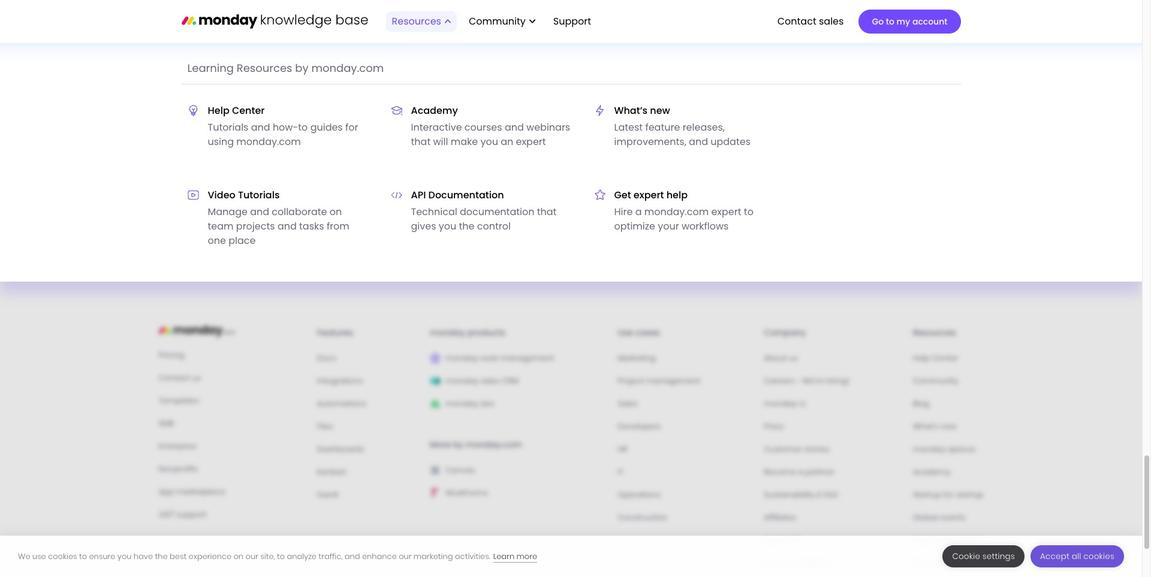 Task type: vqa. For each thing, say whether or not it's contained in the screenshot.


Task type: describe. For each thing, give the bounding box(es) containing it.
the for control
[[459, 219, 475, 233]]

academy for academy interactive courses and webinars that will make you an expert
[[411, 104, 458, 117]]

affiliates
[[764, 512, 796, 523]]

become a partner link
[[764, 466, 903, 479]]

latest
[[614, 120, 643, 134]]

that inside api documentation technical documentation that gives you the control
[[537, 205, 557, 219]]

monday-u link
[[764, 397, 903, 411]]

can't
[[413, 133, 477, 166]]

marketing
[[414, 551, 453, 562]]

what's new latest feature releases, improvements, and updates
[[614, 104, 751, 149]]

we use cookies to ensure you have the best experience on our site, to analyze traffic, and enhance our marketing activities. learn more
[[18, 551, 537, 562]]

stories
[[804, 444, 830, 455]]

get
[[614, 188, 631, 202]]

help for help center tutorials and how-to guides for using monday.com
[[208, 104, 229, 117]]

monday products
[[430, 327, 505, 339]]

projects
[[236, 219, 275, 233]]

contact for contact support
[[534, 195, 566, 206]]

it
[[618, 466, 624, 478]]

monday logo image
[[159, 321, 236, 340]]

go to my account
[[872, 16, 948, 28]]

academy interactive courses and webinars that will make you an expert
[[411, 104, 570, 149]]

find
[[483, 133, 530, 166]]

monday work management link
[[430, 352, 608, 365]]

use
[[618, 327, 633, 339]]

support
[[553, 14, 591, 28]]

careers - we're hiring!
[[764, 375, 850, 387]]

help center link
[[913, 352, 984, 365]]

1 vertical spatial for
[[943, 489, 954, 500]]

video
[[208, 188, 236, 202]]

and inside what's new latest feature releases, improvements, and updates
[[689, 135, 708, 149]]

investor relations link
[[764, 557, 903, 570]]

features
[[317, 327, 353, 339]]

on inside dialog
[[234, 551, 244, 562]]

become a partner
[[764, 466, 834, 478]]

canvas icon footer image
[[430, 465, 441, 476]]

monday for monday sales crm
[[446, 375, 478, 387]]

and up the projects on the top of page
[[250, 205, 269, 219]]

help for help center
[[913, 352, 930, 364]]

will
[[433, 135, 448, 149]]

kanban link
[[317, 466, 420, 479]]

about us link
[[764, 352, 903, 365]]

make
[[451, 135, 478, 149]]

center for help center
[[932, 352, 958, 364]]

to inside the get expert help hire a monday.com expert to optimize your workflows
[[744, 205, 754, 219]]

gives
[[411, 219, 436, 233]]

monday.com inside help center tutorials and how-to guides for using monday.com
[[236, 135, 301, 149]]

account
[[913, 16, 948, 28]]

more
[[517, 551, 537, 562]]

crm icon footer image
[[430, 376, 441, 387]]

1 our from the left
[[246, 551, 258, 562]]

team
[[208, 219, 234, 233]]

sustainability & esg
[[764, 489, 838, 500]]

and inside dialog
[[345, 551, 360, 562]]

the for best
[[155, 551, 168, 562]]

resources inside list item
[[392, 14, 441, 28]]

and inside academy interactive courses and webinars that will make you an expert
[[505, 120, 524, 134]]

footer wm logo image
[[430, 353, 441, 364]]

sales for contact
[[819, 14, 844, 28]]

settings
[[983, 551, 1015, 562]]

0 horizontal spatial management
[[500, 352, 554, 364]]

about
[[764, 352, 787, 364]]

and inside help center tutorials and how-to guides for using monday.com
[[251, 120, 270, 134]]

help center tutorials and how-to guides for using monday.com
[[208, 104, 358, 149]]

project management link
[[618, 375, 754, 388]]

cookie
[[952, 551, 980, 562]]

&
[[817, 489, 822, 500]]

docs
[[317, 352, 336, 364]]

app for app marketplace
[[159, 486, 174, 497]]

monday spaces
[[913, 444, 976, 455]]

investor relations
[[764, 557, 830, 569]]

activities.
[[455, 551, 490, 562]]

gantt link
[[317, 488, 420, 502]]

monday sales crm
[[446, 375, 519, 387]]

use
[[32, 551, 46, 562]]

analyze
[[287, 551, 317, 562]]

new for what's
[[650, 104, 670, 117]]

workforms icon footer image
[[430, 488, 441, 499]]

monday for monday work management
[[446, 352, 478, 364]]

templates link
[[159, 394, 307, 407]]

monday dev product management software image
[[430, 399, 441, 409]]

use cases
[[618, 327, 660, 339]]

accept
[[1040, 551, 1070, 562]]

work
[[480, 352, 498, 364]]

contact sales link
[[772, 11, 850, 32]]

documentation
[[460, 205, 535, 219]]

how-
[[273, 120, 298, 134]]

contact us link
[[159, 372, 307, 385]]

resources list item
[[386, 0, 457, 43]]

blog
[[913, 398, 930, 409]]

webinars
[[526, 120, 570, 134]]

project
[[618, 375, 644, 387]]

digital lift link
[[764, 534, 903, 547]]

one
[[208, 234, 226, 247]]

investor
[[764, 557, 795, 569]]

dashboards
[[317, 444, 364, 455]]

documentation
[[428, 188, 504, 202]]

you inside academy interactive courses and webinars that will make you an expert
[[481, 135, 498, 149]]

operations link
[[618, 488, 754, 502]]

my
[[897, 16, 910, 28]]

we're
[[803, 375, 824, 387]]

monday work management
[[446, 352, 554, 364]]

learn more link
[[493, 551, 537, 563]]

marketing link
[[618, 352, 754, 365]]

2 our from the left
[[399, 551, 412, 562]]

1 vertical spatial management
[[646, 375, 701, 387]]

smb
[[159, 418, 174, 429]]

cookie settings
[[952, 551, 1015, 562]]

developers
[[618, 421, 661, 432]]

blog link
[[913, 397, 984, 411]]

monday.com inside the get expert help hire a monday.com expert to optimize your workflows
[[644, 205, 709, 219]]

global
[[913, 512, 938, 523]]

using
[[208, 135, 234, 149]]

control
[[477, 219, 511, 233]]

support for 24/7 support
[[177, 509, 207, 520]]

integrations link
[[317, 375, 420, 388]]

hire
[[614, 205, 633, 219]]

development
[[931, 535, 982, 546]]

marketing
[[618, 352, 656, 364]]

from
[[327, 219, 349, 233]]

careers
[[764, 375, 795, 387]]



Task type: locate. For each thing, give the bounding box(es) containing it.
and down releases,
[[689, 135, 708, 149]]

1 horizontal spatial a
[[798, 466, 804, 478]]

expert down webinars
[[516, 135, 546, 149]]

0 vertical spatial community
[[469, 14, 526, 28]]

1 horizontal spatial help
[[913, 352, 930, 364]]

a inside become a partner link
[[798, 466, 804, 478]]

new down "blog" link
[[941, 421, 957, 432]]

center for help center tutorials and how-to guides for using monday.com
[[232, 104, 265, 117]]

1 vertical spatial tutorials
[[238, 188, 280, 202]]

learn
[[493, 551, 515, 562]]

to inside help center tutorials and how-to guides for using monday.com
[[298, 120, 308, 134]]

our left 'site,'
[[246, 551, 258, 562]]

by down monday.com logo
[[295, 61, 309, 76]]

pricing link
[[159, 349, 307, 362]]

contact us
[[159, 372, 201, 384]]

enterprise
[[159, 440, 197, 452]]

24/7
[[159, 509, 175, 520]]

0 horizontal spatial app
[[159, 486, 174, 497]]

help inside help center tutorials and how-to guides for using monday.com
[[208, 104, 229, 117]]

you down the what's
[[603, 133, 649, 166]]

0 horizontal spatial that
[[411, 135, 431, 149]]

sales for monday
[[480, 375, 500, 387]]

1 horizontal spatial academy
[[913, 466, 950, 478]]

1 horizontal spatial by
[[453, 439, 464, 451]]

affiliates link
[[764, 511, 903, 524]]

management up monday sales crm link
[[500, 352, 554, 364]]

help inside help center link
[[913, 352, 930, 364]]

partner up the &
[[806, 466, 834, 478]]

0 horizontal spatial center
[[232, 104, 265, 117]]

0 vertical spatial that
[[411, 135, 431, 149]]

docs link
[[317, 352, 420, 365]]

can't find what you need?
[[413, 133, 729, 166]]

kanban
[[317, 466, 347, 478]]

press link
[[764, 420, 903, 433]]

support left the 'get'
[[568, 195, 598, 206]]

collaborate
[[272, 205, 327, 219]]

what's
[[913, 421, 939, 432]]

new inside what's new latest feature releases, improvements, and updates
[[650, 104, 670, 117]]

us right about
[[789, 352, 798, 364]]

and down collaborate
[[278, 219, 297, 233]]

contact inside main element
[[778, 14, 816, 28]]

us for contact us
[[192, 372, 201, 384]]

0 horizontal spatial cookies
[[48, 551, 77, 562]]

1 vertical spatial help
[[913, 352, 930, 364]]

find a partner link
[[913, 557, 984, 570]]

app marketplace link
[[159, 485, 307, 499]]

management down marketing link
[[646, 375, 701, 387]]

go to my account link
[[859, 10, 961, 34]]

0 vertical spatial resources
[[392, 14, 441, 28]]

1 horizontal spatial for
[[943, 489, 954, 500]]

1 horizontal spatial our
[[399, 551, 412, 562]]

1 vertical spatial center
[[932, 352, 958, 364]]

1 horizontal spatial new
[[941, 421, 957, 432]]

1 horizontal spatial contact
[[534, 195, 566, 206]]

0 horizontal spatial on
[[234, 551, 244, 562]]

to
[[886, 16, 895, 28], [298, 120, 308, 134], [744, 205, 754, 219], [79, 551, 87, 562], [277, 551, 285, 562]]

on right "experience"
[[234, 551, 244, 562]]

help
[[208, 104, 229, 117], [913, 352, 930, 364]]

0 vertical spatial us
[[789, 352, 798, 364]]

1 vertical spatial by
[[453, 439, 464, 451]]

api documentation technical documentation that gives you the control
[[411, 188, 557, 233]]

1 vertical spatial on
[[234, 551, 244, 562]]

center inside help center tutorials and how-to guides for using monday.com
[[232, 104, 265, 117]]

-
[[797, 375, 801, 387]]

workflows
[[682, 219, 729, 233]]

2 horizontal spatial contact
[[778, 14, 816, 28]]

expert right the 'get'
[[634, 188, 664, 202]]

1 horizontal spatial center
[[932, 352, 958, 364]]

0 vertical spatial tutorials
[[208, 120, 249, 134]]

expert inside academy interactive courses and webinars that will make you an expert
[[516, 135, 546, 149]]

project management
[[618, 375, 701, 387]]

tasks
[[299, 219, 324, 233]]

community
[[469, 14, 526, 28], [913, 375, 959, 387]]

1 vertical spatial that
[[537, 205, 557, 219]]

what's
[[614, 104, 648, 117]]

u
[[800, 398, 806, 409]]

lift
[[790, 535, 801, 546]]

main element
[[0, 0, 1142, 577]]

1 horizontal spatial us
[[789, 352, 798, 364]]

traffic,
[[319, 551, 343, 562]]

integrations
[[317, 375, 363, 387]]

global events link
[[913, 511, 984, 524]]

help up blog
[[913, 352, 930, 364]]

for inside help center tutorials and how-to guides for using monday.com
[[345, 120, 358, 134]]

resources inside main submenu "element"
[[237, 61, 292, 76]]

monday left the dev
[[446, 398, 478, 409]]

0 horizontal spatial our
[[246, 551, 258, 562]]

cookies right use at the bottom left
[[48, 551, 77, 562]]

the left best
[[155, 551, 168, 562]]

go
[[872, 16, 884, 28]]

dashboards link
[[317, 443, 420, 456]]

2 vertical spatial a
[[931, 557, 936, 569]]

sales left go at the right of the page
[[819, 14, 844, 28]]

us inside "link"
[[789, 352, 798, 364]]

1 vertical spatial a
[[798, 466, 804, 478]]

on inside video tutorials manage and collaborate on team projects and tasks from one place
[[330, 205, 342, 219]]

1 horizontal spatial resources
[[392, 14, 441, 28]]

community inside learning resources by monday.com list
[[469, 14, 526, 28]]

1 horizontal spatial the
[[459, 219, 475, 233]]

partner down app development link
[[938, 557, 967, 569]]

0 vertical spatial community link
[[463, 11, 541, 32]]

gantt
[[317, 489, 339, 500]]

sales inside contact sales link
[[819, 14, 844, 28]]

monday up footer wm logo
[[430, 327, 465, 339]]

1 vertical spatial sales
[[480, 375, 500, 387]]

nonprofits
[[159, 463, 198, 475]]

0 horizontal spatial support
[[177, 509, 207, 520]]

you inside dialog
[[117, 551, 132, 562]]

monday-
[[764, 398, 800, 409]]

cookies inside button
[[1084, 551, 1115, 562]]

tutorials up the projects on the top of page
[[238, 188, 280, 202]]

by inside main submenu "element"
[[295, 61, 309, 76]]

0 vertical spatial contact
[[778, 14, 816, 28]]

the left the "control"
[[459, 219, 475, 233]]

global events
[[913, 512, 966, 523]]

monday
[[430, 327, 465, 339], [446, 352, 478, 364], [446, 375, 478, 387], [446, 398, 478, 409], [913, 444, 946, 455]]

automations
[[317, 398, 366, 409]]

0 vertical spatial by
[[295, 61, 309, 76]]

about us
[[764, 352, 798, 364]]

for left startup
[[943, 489, 954, 500]]

academy up interactive
[[411, 104, 458, 117]]

help up the using
[[208, 104, 229, 117]]

1 vertical spatial contact
[[534, 195, 566, 206]]

app up 24/7
[[159, 486, 174, 497]]

monday for monday products
[[430, 327, 465, 339]]

1 vertical spatial app
[[913, 535, 928, 546]]

0 horizontal spatial us
[[192, 372, 201, 384]]

and right traffic,
[[345, 551, 360, 562]]

0 vertical spatial a
[[635, 205, 642, 219]]

1 vertical spatial community
[[913, 375, 959, 387]]

monday for monday dev
[[446, 398, 478, 409]]

1 horizontal spatial community
[[913, 375, 959, 387]]

a for become a partner
[[798, 466, 804, 478]]

resources link
[[386, 11, 457, 32]]

tutorials inside help center tutorials and how-to guides for using monday.com
[[208, 120, 249, 134]]

center up the using
[[232, 104, 265, 117]]

place
[[229, 234, 256, 247]]

1 vertical spatial partner
[[938, 557, 967, 569]]

startup
[[956, 489, 984, 500]]

contact for contact us
[[159, 372, 190, 384]]

sustainability & esg link
[[764, 488, 903, 502]]

contact for contact sales
[[778, 14, 816, 28]]

0 horizontal spatial new
[[650, 104, 670, 117]]

0 horizontal spatial expert
[[516, 135, 546, 149]]

app development
[[913, 535, 982, 546]]

2 horizontal spatial a
[[931, 557, 936, 569]]

tutorials up the using
[[208, 120, 249, 134]]

spaces
[[948, 444, 976, 455]]

tutorials
[[208, 120, 249, 134], [238, 188, 280, 202]]

to inside go to my account link
[[886, 16, 895, 28]]

2 vertical spatial expert
[[711, 205, 741, 219]]

an
[[501, 135, 513, 149]]

support link
[[547, 11, 601, 32], [553, 14, 595, 28]]

1 horizontal spatial that
[[537, 205, 557, 219]]

0 horizontal spatial resources
[[237, 61, 292, 76]]

monday for monday spaces
[[913, 444, 946, 455]]

contact
[[778, 14, 816, 28], [534, 195, 566, 206], [159, 372, 190, 384]]

academy inside academy interactive courses and webinars that will make you an expert
[[411, 104, 458, 117]]

for
[[345, 120, 358, 134], [943, 489, 954, 500]]

marketplace
[[176, 486, 226, 497]]

0 vertical spatial sales
[[819, 14, 844, 28]]

files link
[[317, 420, 420, 433]]

1 horizontal spatial on
[[330, 205, 342, 219]]

sales inside monday sales crm link
[[480, 375, 500, 387]]

hiring!
[[826, 375, 850, 387]]

accept all cookies button
[[1031, 546, 1124, 568]]

1 horizontal spatial partner
[[938, 557, 967, 569]]

0 vertical spatial help
[[208, 104, 229, 117]]

0 vertical spatial academy
[[411, 104, 458, 117]]

1 vertical spatial community link
[[913, 375, 984, 388]]

become
[[764, 466, 796, 478]]

support inside contact support link
[[568, 195, 598, 206]]

monday-u
[[764, 398, 806, 409]]

dialog
[[0, 536, 1142, 577]]

sales
[[819, 14, 844, 28], [480, 375, 500, 387]]

2 vertical spatial contact
[[159, 372, 190, 384]]

a right find
[[931, 557, 936, 569]]

support inside 24/7 support link
[[177, 509, 207, 520]]

crm
[[502, 375, 519, 387]]

new for what's
[[941, 421, 957, 432]]

monday.com logo image
[[181, 9, 368, 34]]

and up an
[[505, 120, 524, 134]]

cookies for all
[[1084, 551, 1115, 562]]

a right 'become'
[[798, 466, 804, 478]]

0 horizontal spatial community link
[[463, 11, 541, 32]]

0 horizontal spatial help
[[208, 104, 229, 117]]

0 vertical spatial new
[[650, 104, 670, 117]]

on up from
[[330, 205, 342, 219]]

you down courses
[[481, 135, 498, 149]]

support for contact support
[[568, 195, 598, 206]]

hr link
[[618, 443, 754, 456]]

0 horizontal spatial a
[[635, 205, 642, 219]]

1 vertical spatial us
[[192, 372, 201, 384]]

1 horizontal spatial app
[[913, 535, 928, 546]]

you left 'have'
[[117, 551, 132, 562]]

2 horizontal spatial expert
[[711, 205, 741, 219]]

for right the guides
[[345, 120, 358, 134]]

a inside the get expert help hire a monday.com expert to optimize your workflows
[[635, 205, 642, 219]]

1 horizontal spatial support
[[568, 195, 598, 206]]

1 vertical spatial the
[[155, 551, 168, 562]]

0 horizontal spatial contact
[[159, 372, 190, 384]]

press
[[764, 421, 784, 432]]

learning resources by monday.com list
[[0, 0, 1142, 577]]

0 vertical spatial on
[[330, 205, 342, 219]]

dialog containing we use cookies to ensure you have the best experience on our site, to analyze traffic, and enhance our marketing activities.
[[0, 536, 1142, 577]]

a inside find a partner link
[[931, 557, 936, 569]]

0 vertical spatial center
[[232, 104, 265, 117]]

the inside api documentation technical documentation that gives you the control
[[459, 219, 475, 233]]

that inside academy interactive courses and webinars that will make you an expert
[[411, 135, 431, 149]]

site,
[[260, 551, 275, 562]]

1 vertical spatial new
[[941, 421, 957, 432]]

developers link
[[618, 420, 754, 433]]

construction
[[618, 512, 668, 523]]

cookies for use
[[48, 551, 77, 562]]

academy up startup
[[913, 466, 950, 478]]

that left will
[[411, 135, 431, 149]]

1 horizontal spatial community link
[[913, 375, 984, 388]]

2 vertical spatial resources
[[913, 327, 956, 339]]

files
[[317, 421, 333, 432]]

us up templates
[[192, 372, 201, 384]]

0 horizontal spatial for
[[345, 120, 358, 134]]

1 vertical spatial support
[[177, 509, 207, 520]]

center up "blog" link
[[932, 352, 958, 364]]

sales left crm
[[480, 375, 500, 387]]

monday up 'monday dev' at the bottom of page
[[446, 375, 478, 387]]

partner for become a partner
[[806, 466, 834, 478]]

operations
[[618, 489, 661, 500]]

expert
[[516, 135, 546, 149], [634, 188, 664, 202], [711, 205, 741, 219]]

0 horizontal spatial community
[[469, 14, 526, 28]]

customer
[[764, 444, 802, 455]]

a up the optimize in the top right of the page
[[635, 205, 642, 219]]

new up feature
[[650, 104, 670, 117]]

0 horizontal spatial partner
[[806, 466, 834, 478]]

a for find a partner
[[931, 557, 936, 569]]

expert up workflows
[[711, 205, 741, 219]]

0 vertical spatial support
[[568, 195, 598, 206]]

products
[[468, 327, 505, 339]]

you inside api documentation technical documentation that gives you the control
[[439, 219, 456, 233]]

0 vertical spatial for
[[345, 120, 358, 134]]

our right "enhance"
[[399, 551, 412, 562]]

support down app marketplace
[[177, 509, 207, 520]]

hr
[[618, 444, 628, 455]]

we
[[18, 551, 30, 562]]

1 vertical spatial academy
[[913, 466, 950, 478]]

us for about us
[[789, 352, 798, 364]]

0 horizontal spatial academy
[[411, 104, 458, 117]]

that right documentation
[[537, 205, 557, 219]]

partner for find a partner
[[938, 557, 967, 569]]

you down technical in the left of the page
[[439, 219, 456, 233]]

cookies right all
[[1084, 551, 1115, 562]]

monday dev
[[446, 398, 495, 409]]

monday down monday products
[[446, 352, 478, 364]]

1 horizontal spatial cookies
[[1084, 551, 1115, 562]]

canvas link
[[430, 464, 608, 477]]

0 vertical spatial the
[[459, 219, 475, 233]]

app for app development
[[913, 535, 928, 546]]

tutorials inside video tutorials manage and collaborate on team projects and tasks from one place
[[238, 188, 280, 202]]

what's new link
[[913, 420, 984, 433]]

0 horizontal spatial sales
[[480, 375, 500, 387]]

contact support
[[534, 195, 598, 206]]

academy
[[411, 104, 458, 117], [913, 466, 950, 478]]

academy for academy
[[913, 466, 950, 478]]

main submenu element
[[0, 43, 1142, 282]]

1 horizontal spatial management
[[646, 375, 701, 387]]

video tutorials manage and collaborate on team projects and tasks from one place
[[208, 188, 349, 247]]

sustainability
[[764, 489, 815, 500]]

and left how-
[[251, 120, 270, 134]]

careers - we're hiring! link
[[764, 375, 903, 388]]

cases
[[635, 327, 660, 339]]

1 vertical spatial expert
[[634, 188, 664, 202]]

0 horizontal spatial the
[[155, 551, 168, 562]]

monday down what's
[[913, 444, 946, 455]]

0 vertical spatial app
[[159, 486, 174, 497]]

0 vertical spatial management
[[500, 352, 554, 364]]

1 horizontal spatial expert
[[634, 188, 664, 202]]

0 vertical spatial partner
[[806, 466, 834, 478]]

app up find
[[913, 535, 928, 546]]

a
[[635, 205, 642, 219], [798, 466, 804, 478], [931, 557, 936, 569]]

1 horizontal spatial sales
[[819, 14, 844, 28]]

on
[[330, 205, 342, 219], [234, 551, 244, 562]]

0 horizontal spatial by
[[295, 61, 309, 76]]

1 vertical spatial resources
[[237, 61, 292, 76]]

0 vertical spatial expert
[[516, 135, 546, 149]]

releases,
[[683, 120, 725, 134]]

2 horizontal spatial resources
[[913, 327, 956, 339]]

need?
[[655, 133, 729, 166]]

by right more
[[453, 439, 464, 451]]



